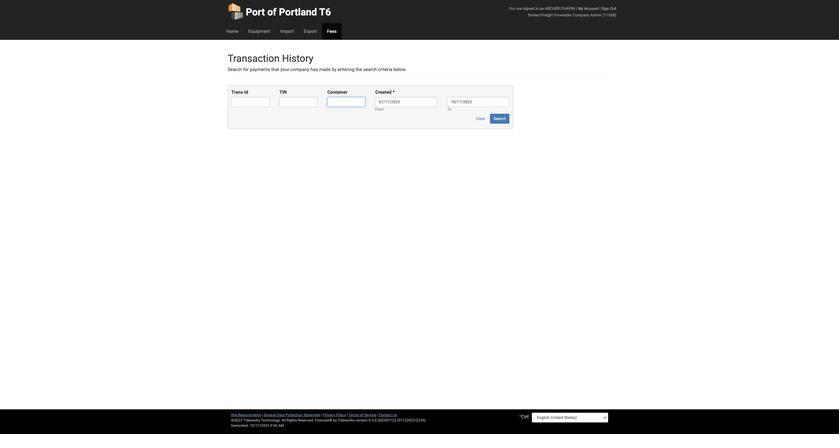 Task type: describe. For each thing, give the bounding box(es) containing it.
terms of service link
[[349, 414, 376, 418]]

search inside button
[[494, 117, 506, 121]]

rights
[[287, 419, 297, 423]]

fees
[[327, 29, 337, 34]]

privacy
[[323, 414, 335, 418]]

search button
[[490, 114, 509, 124]]

port of portland t6
[[246, 6, 331, 18]]

transaction
[[228, 53, 280, 64]]

export
[[304, 29, 317, 34]]

reserved.
[[298, 419, 314, 423]]

portland
[[279, 6, 317, 18]]

your
[[280, 67, 289, 72]]

TIN text field
[[279, 97, 317, 107]]

forecast®
[[315, 419, 332, 423]]

technology.
[[261, 419, 281, 423]]

chapin
[[561, 6, 575, 11]]

Trans Id text field
[[231, 97, 269, 107]]

requirements
[[238, 414, 261, 418]]

©2023 tideworks
[[231, 419, 260, 423]]

in
[[536, 6, 539, 11]]

the
[[356, 67, 362, 72]]

archer
[[545, 6, 560, 11]]

t6
[[319, 6, 331, 18]]

broker/freight
[[528, 13, 553, 17]]

trans
[[231, 90, 243, 95]]

created *
[[375, 90, 395, 95]]

home button
[[221, 23, 243, 40]]

site requirements | general data protection statement | privacy policy | terms of service | contact us ©2023 tideworks technology. all rights reserved. forecast® by tideworks version 9.5.0.202307122 (07122023-2235) generated: 10/17/2023 9:56 am
[[231, 414, 426, 428]]

export button
[[299, 23, 322, 40]]

trans id
[[231, 90, 248, 95]]

equipment
[[248, 29, 270, 34]]

*
[[393, 90, 395, 95]]

by inside transaction history search for payments that your company has made by entering the search criteria below.
[[332, 67, 337, 72]]

you
[[509, 6, 516, 11]]

from
[[375, 107, 384, 112]]

payments
[[250, 67, 270, 72]]

clear
[[476, 117, 485, 121]]

port of portland t6 link
[[228, 0, 331, 23]]

contact
[[379, 414, 392, 418]]

2235)
[[416, 419, 426, 423]]

MM/dd/yyyy text field
[[447, 97, 509, 107]]

as
[[540, 6, 544, 11]]

are
[[517, 6, 522, 11]]

am
[[278, 424, 284, 428]]

for
[[243, 67, 249, 72]]

below.
[[393, 67, 407, 72]]

| left my
[[576, 6, 577, 11]]

transaction history search for payments that your company has made by entering the search criteria below.
[[228, 53, 407, 72]]

history
[[282, 53, 313, 64]]

of inside port of portland t6 link
[[267, 6, 276, 18]]

import
[[280, 29, 294, 34]]

home
[[226, 29, 238, 34]]



Task type: vqa. For each thing, say whether or not it's contained in the screenshot.
PORT OF PORTLAND T6 PORTLAND, OREGON at the top of the page
no



Task type: locate. For each thing, give the bounding box(es) containing it.
1 horizontal spatial of
[[360, 414, 363, 418]]

us
[[393, 414, 397, 418]]

that
[[271, 67, 279, 72]]

| left sign
[[600, 6, 601, 11]]

container
[[327, 90, 347, 95]]

terms
[[349, 414, 359, 418]]

| up tideworks
[[347, 414, 348, 418]]

created
[[375, 90, 392, 95]]

| up 9.5.0.202307122
[[377, 414, 378, 418]]

search right clear button
[[494, 117, 506, 121]]

statement
[[303, 414, 320, 418]]

9:56
[[270, 424, 277, 428]]

port
[[246, 6, 265, 18]]

account
[[584, 6, 599, 11]]

(07122023-
[[397, 419, 416, 423]]

policy
[[336, 414, 346, 418]]

|
[[576, 6, 577, 11], [600, 6, 601, 11], [262, 414, 263, 418], [321, 414, 322, 418], [347, 414, 348, 418], [377, 414, 378, 418]]

Created * text field
[[375, 97, 437, 107]]

data
[[277, 414, 285, 418]]

search
[[363, 67, 377, 72]]

0 vertical spatial of
[[267, 6, 276, 18]]

search left for
[[228, 67, 242, 72]]

has
[[310, 67, 318, 72]]

tideworks
[[338, 419, 355, 423]]

by down privacy policy link
[[333, 419, 337, 423]]

privacy policy link
[[323, 414, 346, 418]]

you are signed in as archer chapin | my account | sign out broker/freight forwarder company admin (11508)
[[509, 6, 616, 17]]

of right port
[[267, 6, 276, 18]]

9.5.0.202307122
[[368, 419, 396, 423]]

contact us link
[[379, 414, 397, 418]]

admin
[[590, 13, 602, 17]]

forwarder
[[554, 13, 572, 17]]

fees button
[[322, 23, 342, 40]]

| left general
[[262, 414, 263, 418]]

general data protection statement link
[[264, 414, 320, 418]]

Container text field
[[327, 97, 365, 107]]

of up version
[[360, 414, 363, 418]]

0 horizontal spatial of
[[267, 6, 276, 18]]

generated:
[[231, 424, 249, 428]]

my account link
[[578, 6, 599, 11]]

site requirements link
[[231, 414, 261, 418]]

search
[[228, 67, 242, 72], [494, 117, 506, 121]]

all
[[282, 419, 286, 423]]

out
[[610, 6, 616, 11]]

of
[[267, 6, 276, 18], [360, 414, 363, 418]]

0 vertical spatial search
[[228, 67, 242, 72]]

to
[[447, 107, 451, 112]]

10/17/2023
[[250, 424, 269, 428]]

by inside site requirements | general data protection statement | privacy policy | terms of service | contact us ©2023 tideworks technology. all rights reserved. forecast® by tideworks version 9.5.0.202307122 (07122023-2235) generated: 10/17/2023 9:56 am
[[333, 419, 337, 423]]

service
[[364, 414, 376, 418]]

site
[[231, 414, 237, 418]]

id
[[244, 90, 248, 95]]

0 horizontal spatial search
[[228, 67, 242, 72]]

0 vertical spatial by
[[332, 67, 337, 72]]

1 vertical spatial of
[[360, 414, 363, 418]]

my
[[578, 6, 583, 11]]

equipment button
[[243, 23, 275, 40]]

tin
[[279, 90, 287, 95]]

company
[[573, 13, 589, 17]]

search inside transaction history search for payments that your company has made by entering the search criteria below.
[[228, 67, 242, 72]]

1 horizontal spatial search
[[494, 117, 506, 121]]

(11508)
[[603, 13, 616, 17]]

signed
[[523, 6, 535, 11]]

of inside site requirements | general data protection statement | privacy policy | terms of service | contact us ©2023 tideworks technology. all rights reserved. forecast® by tideworks version 9.5.0.202307122 (07122023-2235) generated: 10/17/2023 9:56 am
[[360, 414, 363, 418]]

protection
[[286, 414, 303, 418]]

by right made
[[332, 67, 337, 72]]

company
[[290, 67, 309, 72]]

entering
[[338, 67, 354, 72]]

version
[[356, 419, 368, 423]]

criteria
[[378, 67, 392, 72]]

1 vertical spatial search
[[494, 117, 506, 121]]

sign out link
[[602, 6, 616, 11]]

sign
[[602, 6, 609, 11]]

general
[[264, 414, 276, 418]]

by
[[332, 67, 337, 72], [333, 419, 337, 423]]

1 vertical spatial by
[[333, 419, 337, 423]]

clear button
[[472, 114, 489, 124]]

| up forecast® at bottom
[[321, 414, 322, 418]]

import button
[[275, 23, 299, 40]]

made
[[319, 67, 331, 72]]



